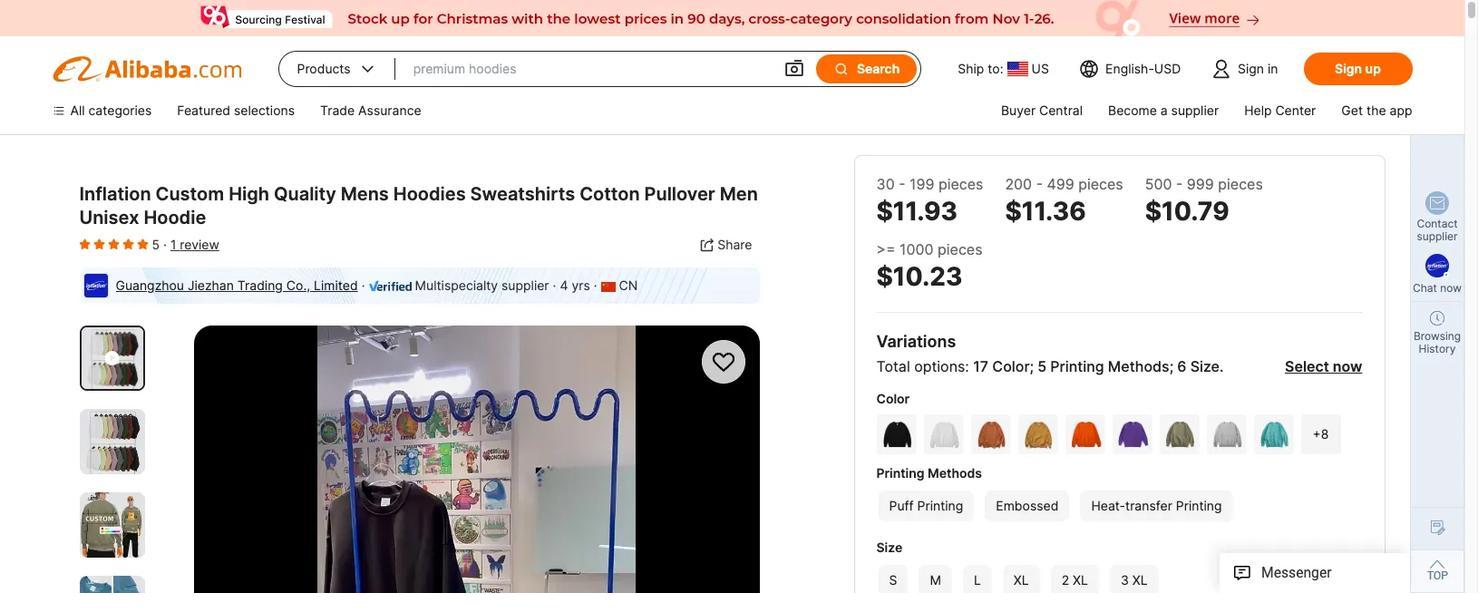 Task type: locate. For each thing, give the bounding box(es) containing it.
supplier inside contact supplier
[[1417, 229, 1458, 243]]

1 horizontal spatial now
[[1440, 281, 1462, 295]]

; right 17
[[1030, 357, 1034, 375]]

pieces right 999
[[1218, 175, 1263, 193]]

size up 's' link
[[877, 540, 903, 555]]

to:
[[988, 61, 1004, 76]]

sign left up
[[1335, 61, 1362, 76]]

chat now
[[1413, 281, 1462, 295]]

- right 30
[[899, 175, 906, 193]]

- inside the 500 - 999 pieces $10.79
[[1176, 175, 1183, 193]]

s link
[[877, 563, 910, 593]]

embossed link
[[983, 489, 1071, 523]]

1 vertical spatial supplier
[[1417, 229, 1458, 243]]

pieces inside the 500 - 999 pieces $10.79
[[1218, 175, 1263, 193]]

0 horizontal spatial color
[[877, 391, 910, 406]]

size
[[1190, 357, 1220, 375], [877, 540, 903, 555]]

quality
[[274, 183, 336, 205]]

in
[[1268, 61, 1278, 76]]

heat-transfer printing link
[[1079, 489, 1235, 523]]

0 vertical spatial size
[[1190, 357, 1220, 375]]

methods up puff printing
[[928, 465, 982, 481]]

; left 6
[[1170, 357, 1174, 375]]

now right chat
[[1440, 281, 1462, 295]]

1 horizontal spatial favorites filling image
[[108, 237, 119, 251]]


[[833, 61, 850, 77]]

pieces for $11.36
[[1079, 175, 1123, 193]]

puff printing
[[889, 498, 963, 513]]

1 vertical spatial now
[[1333, 357, 1363, 375]]

3 xl link
[[1108, 563, 1161, 593]]

1 vertical spatial methods
[[928, 465, 982, 481]]

30 - 199 pieces $11.93
[[877, 175, 983, 227]]

1 vertical spatial color
[[877, 391, 910, 406]]

color right 17
[[992, 357, 1030, 375]]

1 horizontal spatial ;
[[1170, 357, 1174, 375]]

get
[[1342, 102, 1363, 118]]

xl right 3
[[1133, 572, 1148, 588]]

1000
[[900, 240, 934, 258]]

sign up
[[1335, 61, 1381, 76]]

play fill image
[[105, 349, 119, 368]]

0 horizontal spatial -
[[899, 175, 906, 193]]

2 xl from the left
[[1073, 572, 1088, 588]]

0 horizontal spatial xl
[[1014, 572, 1029, 588]]

pieces inside 200 - 499 pieces $11.36
[[1079, 175, 1123, 193]]

2 horizontal spatial supplier
[[1417, 229, 1458, 243]]

inflation
[[79, 183, 151, 205]]

total
[[877, 357, 910, 375]]

 search
[[833, 61, 900, 77]]

co.,
[[286, 278, 310, 293]]

heat-transfer printing
[[1091, 498, 1222, 513]]

variations
[[877, 332, 956, 351]]

center
[[1275, 102, 1316, 118]]

products 
[[297, 60, 377, 78]]

english-usd
[[1106, 61, 1181, 76]]

999
[[1187, 175, 1214, 193]]

now right 'select'
[[1333, 357, 1363, 375]]

us
[[1032, 61, 1049, 76]]

- for $11.93
[[899, 175, 906, 193]]

m
[[930, 572, 941, 588]]

favorites filling image
[[79, 237, 90, 251], [108, 237, 119, 251]]

>= 1000 pieces $10.23
[[877, 240, 983, 292]]

5
[[152, 237, 160, 252], [1038, 357, 1047, 375]]

hoodie
[[144, 207, 206, 229]]

0 horizontal spatial supplier
[[502, 278, 549, 293]]

select now link
[[1285, 357, 1363, 375]]

2 vertical spatial supplier
[[502, 278, 549, 293]]

$11.36
[[1005, 196, 1086, 227]]

xl inside 2 xl link
[[1073, 572, 1088, 588]]

sweatshirts
[[470, 183, 575, 205]]

english-
[[1106, 61, 1154, 76]]

guangzhou jiezhan trading co., limited link
[[116, 278, 358, 293]]

- right 500
[[1176, 175, 1183, 193]]

- right the 200
[[1036, 175, 1043, 193]]

assurance
[[358, 102, 421, 118]]

0 horizontal spatial favorites filling image
[[79, 237, 90, 251]]

embossed
[[996, 498, 1059, 513]]

featured selections
[[177, 102, 295, 118]]

xl right 2
[[1073, 572, 1088, 588]]

0 horizontal spatial now
[[1333, 357, 1363, 375]]

xl for 2 xl
[[1073, 572, 1088, 588]]

color down total
[[877, 391, 910, 406]]

cn
[[619, 278, 638, 293]]

sign in
[[1238, 61, 1278, 76]]

2 - from the left
[[1036, 175, 1043, 193]]

jiezhan
[[188, 278, 234, 293]]

pieces right 499
[[1079, 175, 1123, 193]]

now for chat now
[[1440, 281, 1462, 295]]

share
[[718, 237, 752, 252]]

l
[[974, 572, 981, 588]]

pieces right '199'
[[939, 175, 983, 193]]

puff
[[889, 498, 914, 513]]

0 vertical spatial supplier
[[1171, 102, 1219, 118]]

1 sign from the left
[[1238, 61, 1264, 76]]

multispecialty supplier
[[415, 278, 549, 293]]

1 horizontal spatial xl
[[1073, 572, 1088, 588]]

1 horizontal spatial 5
[[1038, 357, 1047, 375]]

6
[[1177, 357, 1187, 375]]

supplier
[[1171, 102, 1219, 118], [1417, 229, 1458, 243], [502, 278, 549, 293]]

review
[[180, 237, 219, 252]]

$10.23
[[877, 261, 963, 292]]

0 horizontal spatial methods
[[928, 465, 982, 481]]

8
[[1321, 426, 1329, 442]]

1 horizontal spatial -
[[1036, 175, 1043, 193]]

3 xl from the left
[[1133, 572, 1148, 588]]

printing methods
[[877, 465, 982, 481]]


[[784, 58, 805, 80]]

search
[[857, 61, 900, 76]]

0 vertical spatial methods
[[1108, 357, 1170, 375]]

1 horizontal spatial sign
[[1335, 61, 1362, 76]]

1
[[170, 237, 176, 252]]

xl right l
[[1014, 572, 1029, 588]]

0 horizontal spatial ;
[[1030, 357, 1034, 375]]

ship to:
[[958, 61, 1004, 76]]

printing inside "link"
[[917, 498, 963, 513]]

1 horizontal spatial color
[[992, 357, 1030, 375]]

0 horizontal spatial sign
[[1238, 61, 1264, 76]]

5 left 1
[[152, 237, 160, 252]]

trading
[[237, 278, 283, 293]]

become
[[1108, 102, 1157, 118]]

199
[[910, 175, 935, 193]]

1 favorites filling image from the left
[[79, 237, 90, 251]]

supplier for multispecialty supplier
[[502, 278, 549, 293]]

size right 6
[[1190, 357, 1220, 375]]

0 horizontal spatial size
[[877, 540, 903, 555]]

supplier left 4
[[502, 278, 549, 293]]

now for select now
[[1333, 357, 1363, 375]]

2 horizontal spatial xl
[[1133, 572, 1148, 588]]

1 - from the left
[[899, 175, 906, 193]]

pieces inside 30 - 199 pieces $11.93
[[939, 175, 983, 193]]

0 horizontal spatial 5
[[152, 237, 160, 252]]

pieces right 1000 on the right top of the page
[[938, 240, 983, 258]]

3 - from the left
[[1176, 175, 1183, 193]]

;
[[1030, 357, 1034, 375], [1170, 357, 1174, 375]]

all
[[70, 102, 85, 118]]

favorites filling image
[[79, 237, 90, 251], [94, 237, 105, 251], [94, 237, 105, 251], [108, 237, 119, 251], [123, 237, 134, 251], [123, 237, 134, 251], [137, 237, 148, 251], [137, 237, 148, 251]]

0 vertical spatial now
[[1440, 281, 1462, 295]]

1 horizontal spatial methods
[[1108, 357, 1170, 375]]

supplier up chat now on the right of page
[[1417, 229, 1458, 243]]

2 sign from the left
[[1335, 61, 1362, 76]]

-
[[899, 175, 906, 193], [1036, 175, 1043, 193], [1176, 175, 1183, 193]]

printing
[[1051, 357, 1104, 375], [877, 465, 925, 481], [917, 498, 963, 513], [1176, 498, 1222, 513]]

2 horizontal spatial -
[[1176, 175, 1183, 193]]

xl
[[1014, 572, 1029, 588], [1073, 572, 1088, 588], [1133, 572, 1148, 588]]

5 right 17
[[1038, 357, 1047, 375]]

xl inside 3 xl link
[[1133, 572, 1148, 588]]

supplier right a at top
[[1171, 102, 1219, 118]]

- inside 30 - 199 pieces $11.93
[[899, 175, 906, 193]]

4 yrs
[[560, 278, 590, 293]]

now
[[1440, 281, 1462, 295], [1333, 357, 1363, 375]]

methods left 6
[[1108, 357, 1170, 375]]

sign left in
[[1238, 61, 1264, 76]]

puff printing link
[[877, 489, 976, 523]]

- inside 200 - 499 pieces $11.36
[[1036, 175, 1043, 193]]

multispecialty
[[415, 278, 498, 293]]



Task type: vqa. For each thing, say whether or not it's contained in the screenshot.


Task type: describe. For each thing, give the bounding box(es) containing it.
high
[[229, 183, 269, 205]]


[[358, 60, 377, 78]]

contact
[[1417, 217, 1458, 230]]

history
[[1419, 342, 1456, 356]]

499
[[1047, 175, 1074, 193]]

mens
[[341, 183, 389, 205]]

$10.79
[[1145, 196, 1229, 227]]

central
[[1039, 102, 1083, 118]]

200
[[1005, 175, 1032, 193]]

pieces for $11.93
[[939, 175, 983, 193]]

trade
[[320, 102, 355, 118]]

featured
[[177, 102, 230, 118]]

categories
[[88, 102, 152, 118]]

200 - 499 pieces $11.36
[[1005, 175, 1123, 227]]

selections
[[234, 102, 295, 118]]

get the app
[[1342, 102, 1413, 118]]

m link
[[917, 563, 954, 593]]

l link
[[961, 563, 994, 593]]

guangzhou jiezhan trading co., limited
[[116, 278, 358, 293]]

browsing
[[1414, 329, 1461, 343]]

select now
[[1285, 357, 1363, 375]]

premium hoodies text field
[[413, 53, 765, 85]]

men
[[720, 183, 758, 205]]

app
[[1390, 102, 1413, 118]]

+
[[1313, 426, 1321, 442]]

company logo image
[[83, 273, 108, 298]]

1 review
[[170, 237, 219, 252]]

17
[[973, 357, 989, 375]]

- for $11.36
[[1036, 175, 1043, 193]]

products
[[297, 61, 351, 76]]

inflation custom high quality mens hoodies sweatshirts cotton pullover men unisex hoodie
[[79, 183, 758, 229]]

options:
[[914, 357, 969, 375]]

0 vertical spatial 5
[[152, 237, 160, 252]]

1 xl from the left
[[1014, 572, 1029, 588]]

>=
[[877, 240, 896, 258]]

3 xl
[[1121, 572, 1148, 588]]

s
[[889, 572, 897, 588]]

heat-
[[1091, 498, 1126, 513]]

2 ; from the left
[[1170, 357, 1174, 375]]

buyer central
[[1001, 102, 1083, 118]]

pieces inside >= 1000 pieces $10.23
[[938, 240, 983, 258]]

chat
[[1413, 281, 1437, 295]]

500
[[1145, 175, 1172, 193]]

1 vertical spatial 5
[[1038, 357, 1047, 375]]

sign for sign in
[[1238, 61, 1264, 76]]

hoodies
[[393, 183, 466, 205]]

favorite image
[[710, 348, 737, 375]]

pullover
[[644, 183, 715, 205]]

0 vertical spatial color
[[992, 357, 1030, 375]]

ship
[[958, 61, 984, 76]]

2 xl link
[[1049, 563, 1101, 593]]

1 horizontal spatial size
[[1190, 357, 1220, 375]]

limited
[[314, 278, 358, 293]]

xl link
[[1001, 563, 1042, 593]]

xl for 3 xl
[[1133, 572, 1148, 588]]

2 favorites filling image from the left
[[108, 237, 119, 251]]

contact supplier
[[1417, 217, 1458, 243]]

select
[[1285, 357, 1329, 375]]

1 vertical spatial size
[[877, 540, 903, 555]]

custom
[[156, 183, 224, 205]]

a
[[1161, 102, 1168, 118]]

500 - 999 pieces $10.79
[[1145, 175, 1263, 227]]

sign for sign up
[[1335, 61, 1362, 76]]

supplier for contact supplier
[[1417, 229, 1458, 243]]

30
[[877, 175, 895, 193]]

trade assurance
[[320, 102, 421, 118]]

yrs
[[572, 278, 590, 293]]

- for $10.79
[[1176, 175, 1183, 193]]

up
[[1365, 61, 1381, 76]]

cotton
[[580, 183, 640, 205]]

all categories
[[70, 102, 152, 118]]

browsing history
[[1414, 329, 1461, 356]]

4
[[560, 278, 568, 293]]

usd
[[1154, 61, 1181, 76]]

2
[[1062, 572, 1069, 588]]

transfer
[[1126, 498, 1173, 513]]

1 horizontal spatial supplier
[[1171, 102, 1219, 118]]

+ 8
[[1313, 426, 1329, 442]]

pieces for $10.79
[[1218, 175, 1263, 193]]

unisex
[[79, 207, 139, 229]]

$11.93
[[877, 196, 958, 227]]

the
[[1367, 102, 1386, 118]]

3
[[1121, 572, 1129, 588]]

1 ; from the left
[[1030, 357, 1034, 375]]



